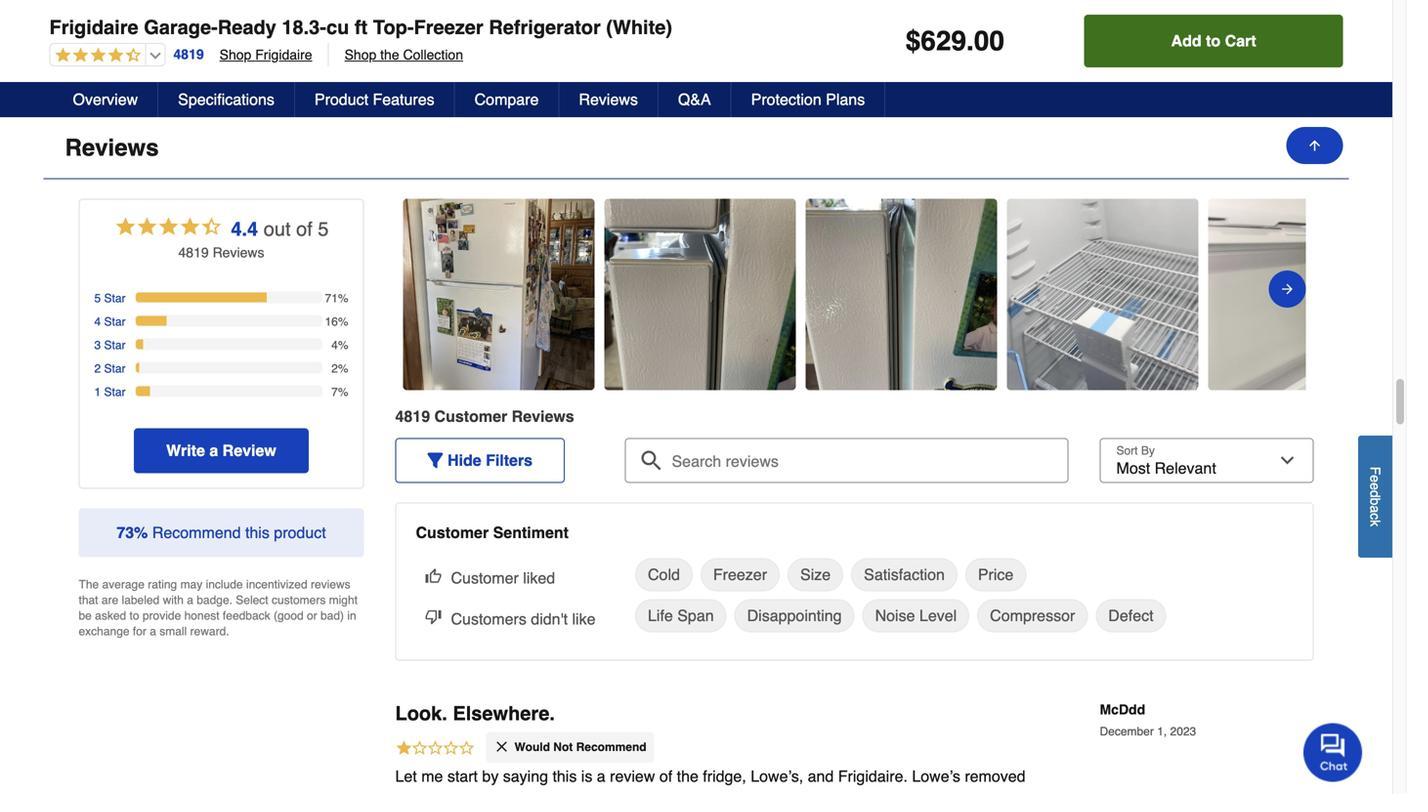 Task type: locate. For each thing, give the bounding box(es) containing it.
write a review button
[[134, 428, 309, 473]]

reviews down (white)
[[579, 90, 638, 109]]

shop
[[220, 47, 252, 63], [345, 47, 377, 63]]

reviews button
[[560, 82, 659, 117], [44, 118, 1350, 179]]

size
[[801, 566, 831, 584]]

a up k
[[1368, 506, 1384, 513]]

s
[[258, 245, 264, 260], [566, 407, 575, 426]]

q&a button
[[659, 82, 732, 117]]

0 horizontal spatial recommend
[[152, 524, 241, 542]]

3 star
[[94, 339, 126, 352]]

chevron down image
[[1309, 61, 1328, 80]]

recommend
[[152, 524, 241, 542], [576, 741, 647, 755]]

5 star from the top
[[104, 385, 126, 399]]

1 horizontal spatial compare
[[475, 90, 539, 109]]

of right out
[[296, 218, 313, 240]]

this left the product
[[245, 524, 270, 542]]

1 horizontal spatial to
[[1207, 32, 1221, 50]]

0 vertical spatial 4.4 stars image
[[50, 47, 141, 65]]

chevron up image
[[1309, 138, 1328, 158]]

1 horizontal spatial this
[[553, 768, 577, 786]]

1 vertical spatial of
[[660, 768, 673, 786]]

badge.
[[197, 594, 233, 607]]

1 horizontal spatial uploaded image image
[[605, 285, 796, 304]]

1 uploaded image image from the left
[[403, 285, 595, 304]]

1 vertical spatial to
[[130, 609, 139, 623]]

3 uploaded image image from the left
[[1209, 285, 1400, 304]]

4819 for 4819
[[174, 47, 204, 62]]

1 vertical spatial review
[[512, 407, 566, 426]]

compressor
[[991, 607, 1076, 625]]

2 horizontal spatial uploaded image image
[[1209, 285, 1400, 304]]

hide filters button
[[395, 438, 565, 483]]

customer
[[435, 407, 508, 426], [416, 524, 489, 542], [451, 569, 519, 587]]

customer up hide
[[435, 407, 508, 426]]

k
[[1368, 520, 1384, 527]]

2 vertical spatial customer
[[451, 569, 519, 587]]

frigidaire up overview
[[49, 16, 138, 39]]

0 vertical spatial 5
[[318, 218, 329, 240]]

customers didn't like
[[451, 610, 596, 628]]

0 horizontal spatial uploaded image image
[[403, 285, 595, 304]]

0 vertical spatial of
[[296, 218, 313, 240]]

labeled
[[122, 594, 160, 607]]

0 vertical spatial frigidaire
[[49, 16, 138, 39]]

1 horizontal spatial s
[[566, 407, 575, 426]]

review up the filters
[[512, 407, 566, 426]]

5 right out
[[318, 218, 329, 240]]

reviews down overview button
[[65, 134, 159, 161]]

look.
[[395, 703, 448, 725]]

compare down refrigerator at left
[[475, 90, 539, 109]]

0 horizontal spatial 5
[[94, 292, 101, 305]]

0 vertical spatial recommend
[[152, 524, 241, 542]]

a inside button
[[210, 442, 218, 460]]

for
[[133, 625, 147, 639]]

c
[[1368, 513, 1384, 520]]

star right '3'
[[104, 339, 126, 352]]

a
[[210, 442, 218, 460], [1368, 506, 1384, 513], [187, 594, 193, 607], [150, 625, 156, 639], [597, 768, 606, 786]]

shop down frigidaire garage-ready 18.3-cu ft top-freezer refrigerator (white)
[[345, 47, 377, 63]]

0 horizontal spatial shop
[[220, 47, 252, 63]]

4819 inside 4.4 out of 5 4819 review s
[[178, 245, 209, 260]]

1 vertical spatial customer
[[416, 524, 489, 542]]

4.4 stars image left 4.4 on the top of the page
[[114, 214, 223, 243]]

product
[[315, 90, 369, 109]]

0 horizontal spatial s
[[258, 245, 264, 260]]

reward.
[[190, 625, 229, 639]]

1 horizontal spatial reviews
[[579, 90, 638, 109]]

the
[[79, 578, 99, 592]]

1 shop from the left
[[220, 47, 252, 63]]

1 vertical spatial recommend
[[576, 741, 647, 755]]

5 up 4
[[94, 292, 101, 305]]

star right 1
[[104, 385, 126, 399]]

compare
[[65, 57, 167, 84], [475, 90, 539, 109]]

1 horizontal spatial of
[[660, 768, 673, 786]]

hide filters
[[448, 451, 533, 470]]

rating
[[148, 578, 177, 592]]

recommend up review
[[576, 741, 647, 755]]

ft
[[355, 16, 368, 39]]

by
[[482, 768, 499, 786]]

e up 'b'
[[1368, 483, 1384, 491]]

1 vertical spatial 4.4 stars image
[[114, 214, 223, 243]]

select
[[236, 594, 268, 607]]

shop down ready
[[220, 47, 252, 63]]

s inside 4.4 out of 5 4819 review s
[[258, 245, 264, 260]]

shop the collection link
[[329, 43, 463, 66]]

in
[[347, 609, 357, 623]]

collection
[[403, 47, 463, 63]]

like
[[572, 610, 596, 628]]

frigidaire
[[49, 16, 138, 39], [255, 47, 312, 63]]

0 horizontal spatial compare
[[65, 57, 167, 84]]

would not recommend
[[515, 741, 647, 755]]

review right write
[[223, 442, 276, 460]]

0 vertical spatial review
[[213, 245, 258, 260]]

0 vertical spatial 4819
[[174, 47, 204, 62]]

2 star
[[94, 362, 126, 376]]

star right 4
[[104, 315, 126, 329]]

cu
[[326, 16, 349, 39]]

frigidaire down 18.3-
[[255, 47, 312, 63]]

to up for
[[130, 609, 139, 623]]

to right add
[[1207, 32, 1221, 50]]

4.4 out of 5 4819 review s
[[178, 218, 329, 260]]

star for 5 star
[[104, 292, 126, 305]]

4819
[[174, 47, 204, 62], [178, 245, 209, 260], [395, 407, 430, 426]]

2
[[94, 362, 101, 376]]

0 horizontal spatial of
[[296, 218, 313, 240]]

1 star from the top
[[104, 292, 126, 305]]

review inside button
[[223, 442, 276, 460]]

customer up thumb up icon
[[416, 524, 489, 542]]

1 horizontal spatial recommend
[[576, 741, 647, 755]]

to
[[1207, 32, 1221, 50], [130, 609, 139, 623]]

review down 4.4 on the top of the page
[[213, 245, 258, 260]]

4.4 stars image up overview
[[50, 47, 141, 65]]

a right the is
[[597, 768, 606, 786]]

1 horizontal spatial shop
[[345, 47, 377, 63]]

lowe's
[[912, 768, 961, 786]]

0 vertical spatial this
[[245, 524, 270, 542]]

1 vertical spatial the
[[677, 768, 699, 786]]

$
[[906, 25, 921, 57]]

of
[[296, 218, 313, 240], [660, 768, 673, 786]]

1 horizontal spatial the
[[677, 768, 699, 786]]

0 vertical spatial to
[[1207, 32, 1221, 50]]

1 horizontal spatial frigidaire
[[255, 47, 312, 63]]

3 star from the top
[[104, 339, 126, 352]]

of inside let me start by saying this is a review of the fridge, lowe's, and frigidaire. lowe's removed
[[660, 768, 673, 786]]

of right review
[[660, 768, 673, 786]]

e up d on the right of page
[[1368, 475, 1384, 483]]

top-
[[373, 16, 414, 39]]

1 vertical spatial 4819
[[178, 245, 209, 260]]

freezer button
[[701, 558, 780, 592]]

0 vertical spatial reviews
[[579, 90, 638, 109]]

0 vertical spatial customer
[[435, 407, 508, 426]]

this left the is
[[553, 768, 577, 786]]

star up 4 star
[[104, 292, 126, 305]]

5
[[318, 218, 329, 240], [94, 292, 101, 305]]

reviews
[[579, 90, 638, 109], [65, 134, 159, 161]]

freezer
[[414, 16, 484, 39]]

4.4
[[231, 218, 258, 240]]

2 shop from the left
[[345, 47, 377, 63]]

review
[[610, 768, 655, 786]]

f
[[1368, 467, 1384, 475]]

e
[[1368, 475, 1384, 483], [1368, 483, 1384, 491]]

2 vertical spatial review
[[223, 442, 276, 460]]

.
[[967, 25, 974, 57]]

a inside button
[[1368, 506, 1384, 513]]

out
[[264, 218, 291, 240]]

shop inside "link"
[[345, 47, 377, 63]]

the inside let me start by saying this is a review of the fridge, lowe's, and frigidaire. lowe's removed
[[677, 768, 699, 786]]

4 star
[[94, 315, 126, 329]]

star for 4 star
[[104, 315, 126, 329]]

0 horizontal spatial to
[[130, 609, 139, 623]]

star right the 2
[[104, 362, 126, 376]]

filter image
[[428, 453, 443, 469]]

0 vertical spatial the
[[380, 47, 400, 63]]

4.4 stars image
[[50, 47, 141, 65], [114, 214, 223, 243]]

73
[[117, 524, 134, 542]]

1 horizontal spatial 5
[[318, 218, 329, 240]]

protection plans button
[[732, 82, 886, 117]]

be
[[79, 609, 92, 623]]

f e e d b a c k
[[1368, 467, 1384, 527]]

4 star from the top
[[104, 362, 126, 376]]

1 vertical spatial this
[[553, 768, 577, 786]]

a right write
[[210, 442, 218, 460]]

customer up customers
[[451, 569, 519, 587]]

fridge,
[[703, 768, 747, 786]]

the down top-
[[380, 47, 400, 63]]

1 e from the top
[[1368, 475, 1384, 483]]

recommend for %
[[152, 524, 241, 542]]

recommend up may
[[152, 524, 241, 542]]

2 star from the top
[[104, 315, 126, 329]]

compare button down (white)
[[44, 40, 1350, 102]]

cold
[[648, 566, 680, 584]]

4819 for 4819 customer review s
[[395, 407, 430, 426]]

00
[[974, 25, 1005, 57]]

1 vertical spatial frigidaire
[[255, 47, 312, 63]]

1 vertical spatial reviews
[[65, 134, 159, 161]]

compare up overview
[[65, 57, 167, 84]]

include
[[206, 578, 243, 592]]

0 horizontal spatial frigidaire
[[49, 16, 138, 39]]

star for 3 star
[[104, 339, 126, 352]]

this inside let me start by saying this is a review of the fridge, lowe's, and frigidaire. lowe's removed
[[553, 768, 577, 786]]

exchange
[[79, 625, 130, 639]]

liked
[[523, 569, 556, 587]]

arrow right image
[[1280, 278, 1296, 301]]

18.3-
[[282, 16, 326, 39]]

shop the collection
[[345, 47, 463, 63]]

compare button down refrigerator at left
[[455, 82, 560, 117]]

0 vertical spatial s
[[258, 245, 264, 260]]

the left fridge,
[[677, 768, 699, 786]]

satisfaction
[[864, 566, 945, 584]]

1 vertical spatial compare
[[475, 90, 539, 109]]

satisfaction button
[[852, 558, 958, 592]]

level
[[920, 607, 957, 625]]

0 horizontal spatial the
[[380, 47, 400, 63]]

2 vertical spatial 4819
[[395, 407, 430, 426]]

overview
[[73, 90, 138, 109]]

defect button
[[1096, 600, 1167, 633]]

star for 2 star
[[104, 362, 126, 376]]

write
[[166, 442, 205, 460]]

uploaded image image
[[403, 285, 595, 304], [605, 285, 796, 304], [1209, 285, 1400, 304]]

shop for shop frigidaire
[[220, 47, 252, 63]]

71%
[[325, 292, 349, 305]]



Task type: vqa. For each thing, say whether or not it's contained in the screenshot.
Off inside Spend $15000 35% Off
no



Task type: describe. For each thing, give the bounding box(es) containing it.
mcddd december 1, 2023
[[1100, 702, 1197, 739]]

specifications button
[[159, 82, 295, 117]]

didn't
[[531, 610, 568, 628]]

Search reviews text field
[[633, 438, 1061, 471]]

or
[[307, 609, 317, 623]]

to inside the average rating may include incentivized reviews that are labeled with a badge. select customers might be asked to provide honest feedback (good or bad) in exchange for a small reward.
[[130, 609, 139, 623]]

elsewhere.
[[453, 703, 555, 725]]

start
[[448, 768, 478, 786]]

compressor button
[[978, 600, 1088, 633]]

customer liked
[[451, 569, 556, 587]]

5 inside 4.4 out of 5 4819 review s
[[318, 218, 329, 240]]

saying
[[503, 768, 548, 786]]

asked
[[95, 609, 126, 623]]

review for write a review
[[223, 442, 276, 460]]

0 vertical spatial compare
[[65, 57, 167, 84]]

price
[[978, 566, 1014, 584]]

1,
[[1158, 725, 1168, 739]]

(white)
[[606, 16, 673, 39]]

the average rating may include incentivized reviews that are labeled with a badge. select customers might be asked to provide honest feedback (good or bad) in exchange for a small reward.
[[79, 578, 358, 639]]

let
[[395, 768, 417, 786]]

7%
[[332, 385, 349, 399]]

1 vertical spatial 5
[[94, 292, 101, 305]]

629
[[921, 25, 967, 57]]

feedback
[[223, 609, 270, 623]]

$ 629 . 00
[[906, 25, 1005, 57]]

product
[[274, 524, 326, 542]]

customers
[[272, 594, 326, 607]]

customer for customer liked
[[451, 569, 519, 587]]

the inside "link"
[[380, 47, 400, 63]]

a inside let me start by saying this is a review of the fridge, lowe's, and frigidaire. lowe's removed
[[597, 768, 606, 786]]

noise level button
[[863, 600, 970, 633]]

customer for customer sentiment
[[416, 524, 489, 542]]

arrow up image
[[1308, 138, 1323, 153]]

q&a
[[678, 90, 711, 109]]

customer sentiment
[[416, 524, 569, 542]]

noise level
[[876, 607, 957, 625]]

3
[[94, 339, 101, 352]]

thumb down image
[[426, 609, 441, 625]]

2 e from the top
[[1368, 483, 1384, 491]]

star for 1 star
[[104, 385, 126, 399]]

1 star image
[[395, 740, 476, 761]]

protection plans
[[752, 90, 865, 109]]

of inside 4.4 out of 5 4819 review s
[[296, 218, 313, 240]]

0 horizontal spatial this
[[245, 524, 270, 542]]

recommend for not
[[576, 741, 647, 755]]

small
[[160, 625, 187, 639]]

1 vertical spatial s
[[566, 407, 575, 426]]

me
[[422, 768, 443, 786]]

cart
[[1226, 32, 1257, 50]]

2023
[[1171, 725, 1197, 739]]

product features button
[[295, 82, 455, 117]]

my new refrigerator image image
[[1007, 285, 1199, 304]]

hide
[[448, 451, 482, 470]]

may
[[180, 578, 203, 592]]

life span button
[[635, 600, 727, 633]]

shop for shop the collection
[[345, 47, 377, 63]]

are
[[102, 594, 118, 607]]

december
[[1100, 725, 1154, 739]]

a down may
[[187, 594, 193, 607]]

life span
[[648, 607, 714, 625]]

close image
[[494, 740, 510, 755]]

4%
[[332, 339, 349, 352]]

a right for
[[150, 625, 156, 639]]

sentiment
[[493, 524, 569, 542]]

4819 customer review s
[[395, 407, 575, 426]]

might
[[329, 594, 358, 607]]

add
[[1172, 32, 1202, 50]]

review for 4819 customer review s
[[512, 407, 566, 426]]

2%
[[332, 362, 349, 376]]

specifications
[[178, 90, 275, 109]]

disappointing button
[[735, 600, 855, 633]]

b
[[1368, 498, 1384, 506]]

when it bounces back open image image
[[806, 285, 998, 304]]

honest
[[184, 609, 220, 623]]

chat invite button image
[[1304, 723, 1364, 783]]

(good
[[274, 609, 304, 623]]

d
[[1368, 491, 1384, 498]]

average
[[102, 578, 145, 592]]

freezer
[[714, 566, 767, 584]]

span
[[678, 607, 714, 625]]

plans
[[826, 90, 865, 109]]

review inside 4.4 out of 5 4819 review s
[[213, 245, 258, 260]]

1 star
[[94, 385, 126, 399]]

disappointing
[[748, 607, 842, 625]]

and
[[808, 768, 834, 786]]

protection
[[752, 90, 822, 109]]

reviews button down q&a button
[[44, 118, 1350, 179]]

f e e d b a c k button
[[1359, 436, 1393, 558]]

reviews button down (white)
[[560, 82, 659, 117]]

0 horizontal spatial reviews
[[65, 134, 159, 161]]

that
[[79, 594, 98, 607]]

defect
[[1109, 607, 1154, 625]]

refrigerator
[[489, 16, 601, 39]]

price button
[[966, 558, 1027, 592]]

customers
[[451, 610, 527, 628]]

not
[[554, 741, 573, 755]]

2 uploaded image image from the left
[[605, 285, 796, 304]]

to inside add to cart button
[[1207, 32, 1221, 50]]

write a review
[[166, 442, 276, 460]]

thumb up image
[[426, 568, 441, 584]]

5 star
[[94, 292, 126, 305]]



